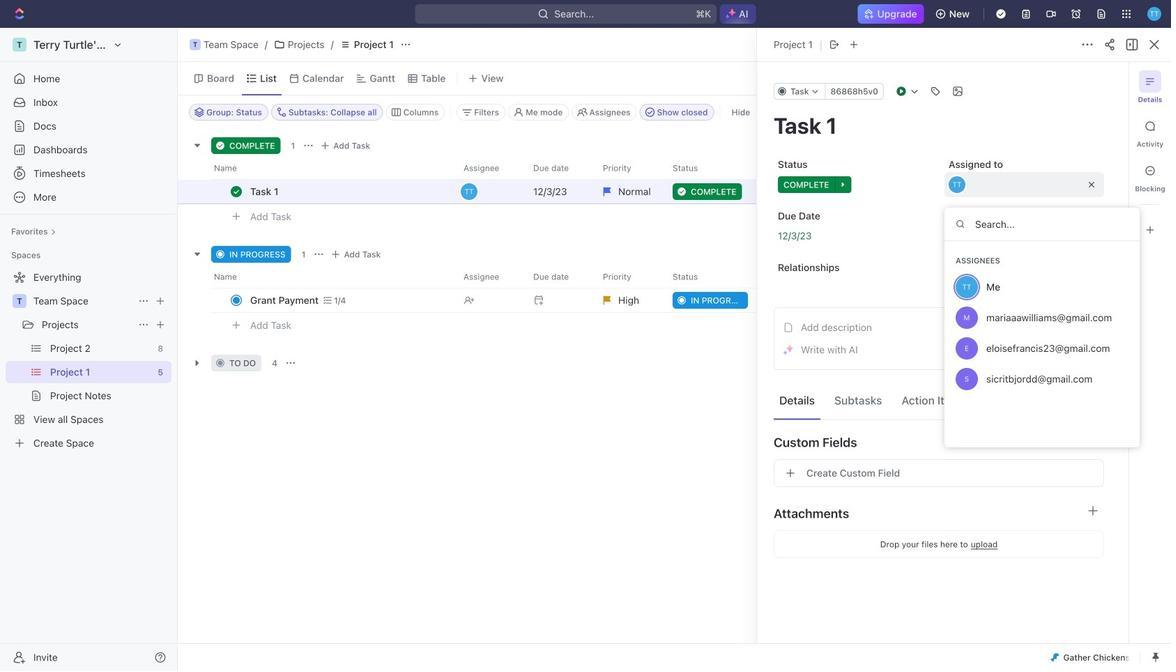 Task type: locate. For each thing, give the bounding box(es) containing it.
tree
[[6, 266, 172, 455]]

0 vertical spatial team space, , element
[[190, 39, 201, 50]]

sidebar navigation
[[0, 28, 178, 672]]

1 vertical spatial team space, , element
[[13, 294, 27, 308]]

Search... text field
[[945, 208, 1140, 241]]

team space, , element
[[190, 39, 201, 50], [13, 294, 27, 308]]

tree inside "sidebar" navigation
[[6, 266, 172, 455]]

team space, , element inside "sidebar" navigation
[[13, 294, 27, 308]]

0 horizontal spatial team space, , element
[[13, 294, 27, 308]]



Task type: describe. For each thing, give the bounding box(es) containing it.
Edit task name text field
[[774, 112, 1105, 139]]

task sidebar navigation tab list
[[1135, 70, 1166, 241]]

1 horizontal spatial team space, , element
[[190, 39, 201, 50]]

drumstick bite image
[[1051, 654, 1060, 662]]

Search tasks... text field
[[1024, 102, 1163, 123]]



Task type: vqa. For each thing, say whether or not it's contained in the screenshot.
bottommost Free
no



